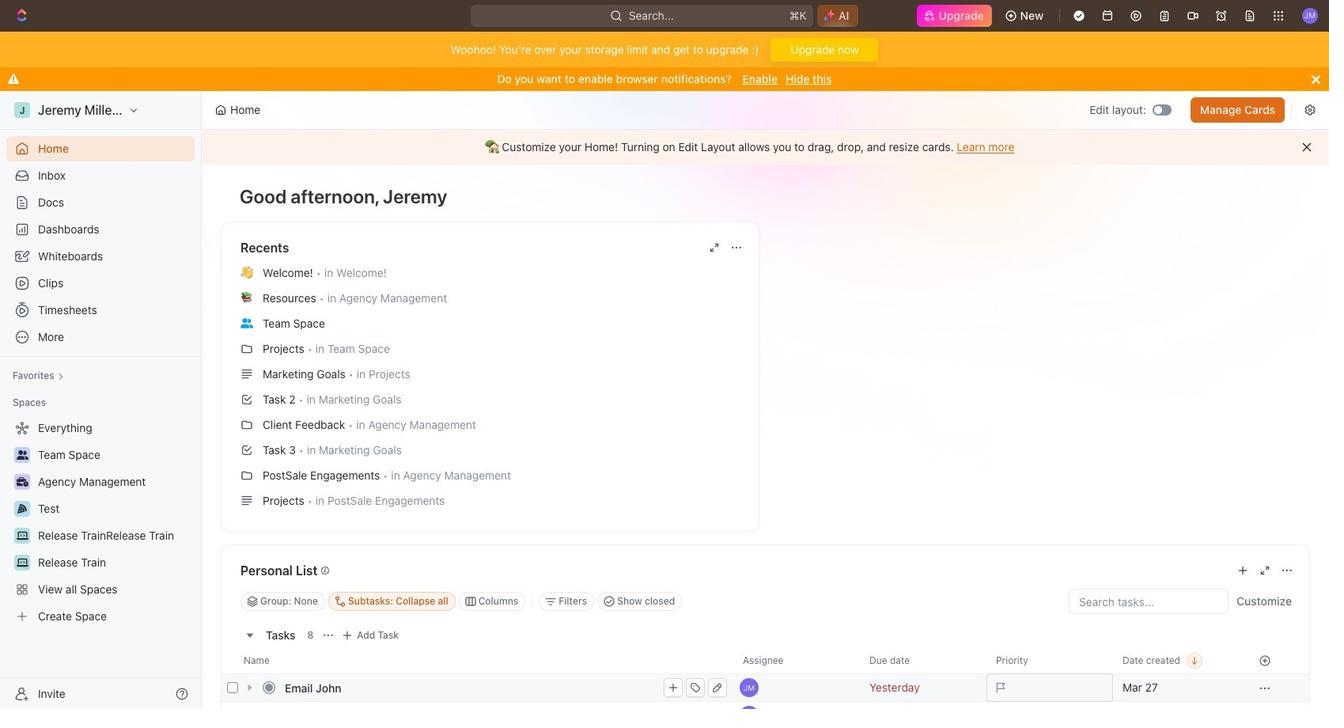 Task type: describe. For each thing, give the bounding box(es) containing it.
1 laptop code image from the top
[[16, 531, 28, 540]]

business time image
[[16, 477, 28, 487]]

Search tasks... text field
[[1070, 590, 1228, 613]]

pizza slice image
[[17, 504, 27, 514]]



Task type: locate. For each thing, give the bounding box(es) containing it.
tree
[[6, 415, 195, 629]]

set priority image
[[987, 673, 1113, 702]]

tree inside sidebar navigation
[[6, 415, 195, 629]]

laptop code image
[[16, 531, 28, 540], [16, 558, 28, 567]]

0 vertical spatial user group image
[[241, 318, 253, 328]]

0 vertical spatial laptop code image
[[16, 531, 28, 540]]

1 vertical spatial laptop code image
[[16, 558, 28, 567]]

0 horizontal spatial user group image
[[16, 450, 28, 460]]

jeremy miller's workspace, , element
[[14, 102, 30, 118]]

alert
[[202, 130, 1329, 165]]

user group image
[[241, 318, 253, 328], [16, 450, 28, 460]]

2 laptop code image from the top
[[16, 558, 28, 567]]

1 horizontal spatial user group image
[[241, 318, 253, 328]]

sidebar navigation
[[0, 91, 205, 709]]

1 vertical spatial user group image
[[16, 450, 28, 460]]



Task type: vqa. For each thing, say whether or not it's contained in the screenshot.
TREE
yes



